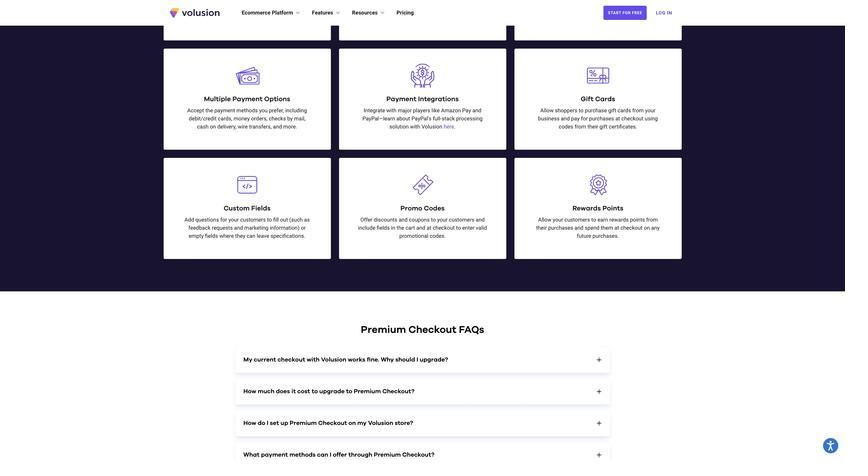Task type: locate. For each thing, give the bounding box(es) containing it.
ecommerce platform
[[242, 9, 293, 16]]

0 horizontal spatial purchases
[[548, 225, 573, 231]]

should
[[395, 357, 415, 363]]

what payment methods can i offer through premium checkout?
[[243, 452, 435, 458]]

to inside allow shoppers to purchase gift cards from your business and pay for purchases at checkout using codes from their gift certificates.
[[579, 107, 584, 114]]

here .
[[444, 123, 456, 130]]

how
[[243, 389, 256, 395], [243, 420, 256, 426]]

promotional
[[399, 233, 428, 239]]

from down pay
[[575, 123, 586, 130]]

0 horizontal spatial enjoy
[[399, 0, 412, 4]]

0 vertical spatial checkout
[[408, 325, 457, 335]]

how do i set up premium checkout on my volusion store?
[[243, 420, 413, 426]]

with up addresses, at the top of the page
[[596, 0, 606, 4]]

the down addresses, at the top of the page
[[580, 14, 588, 20]]

in inside offer discounts and coupons to your customers and include fields in the cart and at checkout to enter valid promotional codes.
[[391, 225, 395, 231]]

ecommerce
[[242, 9, 271, 16]]

volusion down 'full-'
[[422, 123, 442, 130]]

your inside allow shoppers to purchase gift cards from your business and pay for purchases at checkout using codes from their gift certificates.
[[645, 107, 656, 114]]

how left the do
[[243, 420, 256, 426]]

methods inside button
[[289, 452, 316, 458]]

like
[[432, 107, 440, 114]]

from right cards
[[632, 107, 644, 114]]

faster
[[412, 14, 426, 20]]

with up cost
[[307, 357, 320, 363]]

as
[[555, 14, 561, 20], [573, 14, 579, 20], [304, 216, 310, 223]]

0 vertical spatial i
[[417, 357, 418, 363]]

0 horizontal spatial in
[[391, 225, 395, 231]]

allow inside "allow your customers to earn rewards points from their purchases and spend them at checkout on any future purchases."
[[538, 216, 552, 223]]

and up they
[[234, 225, 243, 231]]

at for rewards points
[[615, 225, 619, 231]]

integration
[[569, 0, 595, 4]]

where inside add questions for your customers to fill out (such as feedback requests and marketing information) or empty fields where they can leave specifications.
[[219, 233, 234, 239]]

checkout down cards
[[622, 115, 644, 122]]

wire
[[238, 123, 248, 130]]

your inside "allow your customers to earn rewards points from their purchases and spend them at checkout on any future purchases."
[[553, 216, 563, 223]]

from up any
[[646, 216, 658, 223]]

2-
[[447, 0, 451, 4]]

0 vertical spatial fields
[[377, 225, 390, 231]]

on up information
[[235, 0, 241, 4]]

1 horizontal spatial can
[[317, 452, 328, 458]]

1 vertical spatial checkout
[[318, 420, 347, 426]]

for
[[602, 14, 609, 20], [581, 115, 588, 122], [220, 216, 227, 223]]

and inside add questions for your customers to fill out (such as feedback requests and marketing information) or empty fields where they can leave specifications.
[[234, 225, 243, 231]]

2 vertical spatial for
[[220, 216, 227, 223]]

and up codes
[[561, 115, 570, 122]]

players
[[413, 107, 430, 114]]

checkout
[[408, 325, 457, 335], [318, 420, 347, 426]]

1 vertical spatial step
[[469, 6, 479, 12]]

premium checkout faqs
[[361, 325, 484, 335]]

through
[[348, 452, 372, 458]]

your inside the identifies where on the checkout form your customers' information needs to be updated before moving forward with the purchase.
[[288, 0, 298, 4]]

here link
[[444, 123, 454, 130]]

0 vertical spatial checkout?
[[382, 389, 415, 395]]

my current checkout with volusion works fine. why should i upgrade? button
[[235, 347, 610, 373]]

1 vertical spatial i
[[267, 420, 268, 426]]

to down codes
[[431, 216, 436, 223]]

1 horizontal spatial gift
[[608, 107, 616, 114]]

to left fill
[[267, 216, 272, 223]]

volusion left works
[[321, 357, 346, 363]]

rewards
[[573, 205, 601, 212]]

and down checks
[[273, 123, 282, 130]]

where up information
[[219, 0, 234, 4]]

0 vertical spatial purchases
[[589, 115, 614, 122]]

2 vertical spatial volusion
[[368, 420, 393, 426]]

delivery,
[[217, 123, 237, 130]]

1 vertical spatial payment
[[261, 452, 288, 458]]

can inside add questions for your customers to fill out (such as feedback requests and marketing information) or empty fields where they can leave specifications.
[[247, 233, 255, 239]]

2 horizontal spatial from
[[646, 216, 658, 223]]

offer
[[360, 216, 372, 223]]

on inside "allow your customers to earn rewards points from their purchases and spend them at checkout on any future purchases."
[[644, 225, 650, 231]]

1 horizontal spatial volusion
[[368, 420, 393, 426]]

1 horizontal spatial checkout
[[408, 325, 457, 335]]

customers down rewards
[[565, 216, 590, 223]]

with
[[596, 0, 606, 4], [245, 14, 255, 20], [386, 107, 397, 114], [410, 123, 420, 130], [307, 357, 320, 363]]

cash
[[197, 123, 209, 130]]

and up valid
[[476, 216, 485, 223]]

0 horizontal spatial gift
[[600, 123, 608, 130]]

fields inside offer discounts and coupons to your customers and include fields in the cart and at checkout to enter valid promotional codes.
[[377, 225, 390, 231]]

1 horizontal spatial step
[[469, 6, 479, 12]]

points
[[603, 205, 624, 212]]

on right cash
[[210, 123, 216, 130]]

codes
[[424, 205, 445, 212]]

checkout?
[[382, 389, 415, 395], [402, 452, 435, 458]]

gift left cards
[[608, 107, 616, 114]]

2 vertical spatial i
[[330, 452, 331, 458]]

upgrade?
[[420, 357, 448, 363]]

features
[[312, 9, 333, 16]]

2 horizontal spatial volusion
[[422, 123, 442, 130]]

enjoy up returning
[[399, 0, 412, 4]]

0 horizontal spatial payment
[[214, 107, 235, 114]]

open accessibe: accessibility options, statement and help image
[[827, 441, 835, 451]]

for up requests
[[220, 216, 227, 223]]

while
[[387, 6, 399, 12]]

where inside the identifies where on the checkout form your customers' information needs to be updated before moving forward with the purchase.
[[219, 0, 234, 4]]

checkout right the current
[[278, 357, 305, 363]]

for right "need"
[[602, 14, 609, 20]]

1 how from the top
[[243, 389, 256, 395]]

their inside "allow your customers to earn rewards points from their purchases and spend them at checkout on any future purchases."
[[536, 225, 547, 231]]

i right should
[[417, 357, 418, 363]]

the inside offer discounts and coupons to your customers and include fields in the cart and at checkout to enter valid promotional codes.
[[397, 225, 404, 231]]

at
[[615, 115, 620, 122], [427, 225, 431, 231], [615, 225, 619, 231]]

1 vertical spatial purchases
[[548, 225, 573, 231]]

gift down purchase
[[600, 123, 608, 130]]

the up debit/credit
[[205, 107, 213, 114]]

1 horizontal spatial their
[[588, 123, 598, 130]]

premium up my
[[354, 389, 381, 395]]

by
[[287, 115, 293, 122]]

0 vertical spatial for
[[602, 14, 609, 20]]

where down requests
[[219, 233, 234, 239]]

allow
[[540, 107, 554, 114], [538, 216, 552, 223]]

premium right 'up'
[[290, 420, 317, 426]]

your inside offer discounts and coupons to your customers and include fields in the cart and at checkout to enter valid promotional codes.
[[437, 216, 448, 223]]

on left any
[[644, 225, 650, 231]]

to left be
[[259, 6, 263, 12]]

gift
[[608, 107, 616, 114], [600, 123, 608, 130]]

and right pay
[[473, 107, 481, 114]]

0 vertical spatial their
[[588, 123, 598, 130]]

0 vertical spatial how
[[243, 389, 256, 395]]

gift cards
[[581, 96, 615, 102]]

to up pay
[[579, 107, 584, 114]]

payment
[[214, 107, 235, 114], [261, 452, 288, 458]]

1 horizontal spatial in
[[563, 0, 568, 4]]

methods
[[237, 107, 258, 114], [289, 452, 316, 458]]

1 horizontal spatial enjoy
[[450, 6, 463, 12]]

0 horizontal spatial payment
[[232, 96, 263, 102]]

2 how from the top
[[243, 420, 256, 426]]

on
[[235, 0, 241, 4], [210, 123, 216, 130], [644, 225, 650, 231], [349, 420, 356, 426]]

full-
[[433, 115, 442, 122]]

customers up "enter" on the right
[[449, 216, 475, 223]]

how left much
[[243, 389, 256, 395]]

1 horizontal spatial fields
[[377, 225, 390, 231]]

can
[[247, 233, 255, 239], [317, 452, 328, 458]]

0 horizontal spatial for
[[220, 216, 227, 223]]

i left the offer
[[330, 452, 331, 458]]

up
[[281, 420, 288, 426]]

promo
[[400, 205, 422, 212]]

shoppers
[[555, 107, 577, 114]]

volusion right my
[[368, 420, 393, 426]]

0 horizontal spatial their
[[536, 225, 547, 231]]

1 vertical spatial can
[[317, 452, 328, 458]]

the left cart at left
[[397, 225, 404, 231]]

for
[[623, 10, 631, 15]]

2 vertical spatial from
[[646, 216, 658, 223]]

with left major
[[386, 107, 397, 114]]

1 horizontal spatial purchases
[[589, 115, 614, 122]]

as right well
[[573, 14, 579, 20]]

2 where from the top
[[219, 233, 234, 239]]

i
[[417, 357, 418, 363], [267, 420, 268, 426], [330, 452, 331, 458]]

all
[[649, 0, 654, 4]]

on inside accept the payment methods you prefer, including debit/credit cards, money orders, checks by mail, cash on delivery, wire transfers, and more.
[[210, 123, 216, 130]]

2 horizontal spatial i
[[417, 357, 418, 363]]

0 vertical spatial enjoy
[[399, 0, 412, 4]]

0 vertical spatial in
[[563, 0, 568, 4]]

0 vertical spatial where
[[219, 0, 234, 4]]

customers up marketing
[[240, 216, 266, 223]]

resources button
[[352, 9, 386, 17]]

0 horizontal spatial fields
[[205, 233, 218, 239]]

and inside accept the payment methods you prefer, including debit/credit cards, money orders, checks by mail, cash on delivery, wire transfers, and more.
[[273, 123, 282, 130]]

to inside "allow your customers to earn rewards points from their purchases and spend them at checkout on any future purchases."
[[591, 216, 596, 223]]

solution
[[390, 123, 409, 130]]

the up needs
[[243, 0, 250, 4]]

at inside "allow your customers to earn rewards points from their purchases and spend them at checkout on any future purchases."
[[615, 225, 619, 231]]

payment inside button
[[261, 452, 288, 458]]

at inside allow shoppers to purchase gift cards from your business and pay for purchases at checkout using codes from their gift certificates.
[[615, 115, 620, 122]]

payment up accept the payment methods you prefer, including debit/credit cards, money orders, checks by mail, cash on delivery, wire transfers, and more.
[[232, 96, 263, 102]]

offer
[[333, 452, 347, 458]]

0 horizontal spatial volusion
[[321, 357, 346, 363]]

0 horizontal spatial as
[[304, 216, 310, 223]]

0 horizontal spatial can
[[247, 233, 255, 239]]

as left well
[[555, 14, 561, 20]]

checkout inside allow shoppers to purchase gift cards from your business and pay for purchases at checkout using codes from their gift certificates.
[[622, 115, 644, 122]]

to inside the identifies where on the checkout form your customers' information needs to be updated before moving forward with the purchase.
[[259, 6, 263, 12]]

premium right through
[[374, 452, 401, 458]]

1 horizontal spatial i
[[330, 452, 331, 458]]

how inside button
[[243, 389, 256, 395]]

and
[[473, 107, 481, 114], [561, 115, 570, 122], [273, 123, 282, 130], [399, 216, 408, 223], [476, 216, 485, 223], [234, 225, 243, 231], [416, 225, 425, 231], [575, 225, 584, 231]]

checkout up be
[[252, 0, 274, 4]]

cards
[[595, 96, 615, 102]]

checkout inside button
[[278, 357, 305, 363]]

checkout? down "how do i set up premium checkout on my volusion store?" button
[[402, 452, 435, 458]]

empty
[[189, 233, 204, 239]]

1-
[[464, 6, 469, 12]]

checkout inside "allow your customers to earn rewards points from their purchases and spend them at checkout on any future purchases."
[[621, 225, 643, 231]]

0 vertical spatial methods
[[237, 107, 258, 114]]

allow for gift cards
[[540, 107, 554, 114]]

methods inside accept the payment methods you prefer, including debit/credit cards, money orders, checks by mail, cash on delivery, wire transfers, and more.
[[237, 107, 258, 114]]

payment up major
[[386, 96, 417, 102]]

cards
[[618, 107, 631, 114]]

checkout inside the identifies where on the checkout form your customers' information needs to be updated before moving forward with the purchase.
[[252, 0, 274, 4]]

customers inside "allow your customers to earn rewards points from their purchases and spend them at checkout on any future purchases."
[[565, 216, 590, 223]]

0 vertical spatial payment
[[214, 107, 235, 114]]

gift
[[581, 96, 594, 102]]

checkout down points on the right
[[621, 225, 643, 231]]

as up or
[[304, 216, 310, 223]]

do
[[258, 420, 265, 426]]

on left my
[[349, 420, 356, 426]]

0 vertical spatial step
[[451, 0, 462, 4]]

premium
[[361, 325, 406, 335], [354, 389, 381, 395], [290, 420, 317, 426], [374, 452, 401, 458]]

1 vertical spatial methods
[[289, 452, 316, 458]]

2 horizontal spatial as
[[573, 14, 579, 20]]

1 horizontal spatial payment
[[386, 96, 417, 102]]

purchases down purchase
[[589, 115, 614, 122]]

at up certificates.
[[615, 115, 620, 122]]

fields down 'discounts'
[[377, 225, 390, 231]]

for right pay
[[581, 115, 588, 122]]

at up codes.
[[427, 225, 431, 231]]

2 payment from the left
[[386, 96, 417, 102]]

checkout? up store? on the left bottom of page
[[382, 389, 415, 395]]

and up future
[[575, 225, 584, 231]]

how inside button
[[243, 420, 256, 426]]

at down rewards in the top of the page
[[615, 225, 619, 231]]

them
[[601, 225, 613, 231]]

0 horizontal spatial methods
[[237, 107, 258, 114]]

1 horizontal spatial methods
[[289, 452, 316, 458]]

in down 'discounts'
[[391, 225, 395, 231]]

1 vertical spatial their
[[536, 225, 547, 231]]

what
[[243, 452, 260, 458]]

customers up the while
[[372, 0, 398, 4]]

0 horizontal spatial checkout
[[318, 420, 347, 426]]

how for how do i set up premium checkout on my volusion store?
[[243, 420, 256, 426]]

out
[[280, 216, 288, 223]]

pricing link
[[397, 9, 414, 17]]

and down coupons
[[416, 225, 425, 231]]

payment right "what"
[[261, 452, 288, 458]]

1 vertical spatial in
[[391, 225, 395, 231]]

1 vertical spatial allow
[[538, 216, 552, 223]]

marketing
[[244, 225, 269, 231]]

for inside our built-in integration with smarty validates all entered shipping addresses, eliminating undelivered orders as well as the need for manual corrections.
[[602, 14, 609, 20]]

can left the offer
[[317, 452, 328, 458]]

checkout up codes.
[[433, 225, 455, 231]]

enjoy left 1-
[[450, 6, 463, 12]]

1 horizontal spatial payment
[[261, 452, 288, 458]]

fields down requests
[[205, 233, 218, 239]]

the inside accept the payment methods you prefer, including debit/credit cards, money orders, checks by mail, cash on delivery, wire transfers, and more.
[[205, 107, 213, 114]]

volusion inside the integrate with major players like amazon pay and paypal—learn about paypal's full-stack processing solution with volusion
[[422, 123, 442, 130]]

1 vertical spatial volusion
[[321, 357, 346, 363]]

purchases left spend
[[548, 225, 573, 231]]

can down marketing
[[247, 233, 255, 239]]

accept
[[187, 107, 204, 114]]

customers inside add questions for your customers to fill out (such as feedback requests and marketing information) or empty fields where they can leave specifications.
[[240, 216, 266, 223]]

before
[[293, 6, 309, 12]]

0 vertical spatial allow
[[540, 107, 554, 114]]

with down paypal's
[[410, 123, 420, 130]]

checkout down 'streamlined'
[[427, 14, 449, 20]]

or
[[301, 225, 306, 231]]

and inside allow shoppers to purchase gift cards from your business and pay for purchases at checkout using codes from their gift certificates.
[[561, 115, 570, 122]]

their
[[588, 123, 598, 130], [536, 225, 547, 231]]

forward
[[225, 14, 243, 20]]

1 horizontal spatial from
[[632, 107, 644, 114]]

feedback
[[188, 225, 211, 231]]

to up spend
[[591, 216, 596, 223]]

1 vertical spatial for
[[581, 115, 588, 122]]

1 vertical spatial fields
[[205, 233, 218, 239]]

0 vertical spatial can
[[247, 233, 255, 239]]

1 vertical spatial where
[[219, 233, 234, 239]]

with down needs
[[245, 14, 255, 20]]

allow inside allow shoppers to purchase gift cards from your business and pay for purchases at checkout using codes from their gift certificates.
[[540, 107, 554, 114]]

customers inside offer discounts and coupons to your customers and include fields in the cart and at checkout to enter valid promotional codes.
[[449, 216, 475, 223]]

log in link
[[652, 5, 676, 20]]

0 vertical spatial volusion
[[422, 123, 442, 130]]

i right the do
[[267, 420, 268, 426]]

where
[[219, 0, 234, 4], [219, 233, 234, 239]]

1 horizontal spatial as
[[555, 14, 561, 20]]

1 where from the top
[[219, 0, 234, 4]]

customers
[[372, 0, 398, 4], [423, 6, 449, 12], [240, 216, 266, 223], [449, 216, 475, 223], [565, 216, 590, 223]]

fill
[[273, 216, 279, 223]]

pay
[[462, 107, 471, 114]]

checkout up upgrade?
[[408, 325, 457, 335]]

1 vertical spatial from
[[575, 123, 586, 130]]

integrate
[[364, 107, 385, 114]]

checkout left my
[[318, 420, 347, 426]]

1 vertical spatial how
[[243, 420, 256, 426]]

upgrade
[[319, 389, 345, 395]]

more.
[[283, 123, 297, 130]]

using
[[645, 115, 658, 122]]

payment up cards,
[[214, 107, 235, 114]]

2 horizontal spatial for
[[602, 14, 609, 20]]

1 horizontal spatial for
[[581, 115, 588, 122]]

in up shipping
[[563, 0, 568, 4]]



Task type: vqa. For each thing, say whether or not it's contained in the screenshot.
on in the 'Identifies where on the checkout form your customers' information needs to be updated before moving forward with the purchase.'
yes



Task type: describe. For each thing, give the bounding box(es) containing it.
their inside allow shoppers to purchase gift cards from your business and pay for purchases at checkout using codes from their gift certificates.
[[588, 123, 598, 130]]

to right upgrade
[[346, 389, 352, 395]]

checkout inside offer discounts and coupons to your customers and include fields in the cart and at checkout to enter valid promotional codes.
[[433, 225, 455, 231]]

log in
[[656, 10, 672, 16]]

processing
[[456, 115, 483, 122]]

fields
[[251, 205, 271, 212]]

and up cart at left
[[399, 216, 408, 223]]

payment inside accept the payment methods you prefer, including debit/credit cards, money orders, checks by mail, cash on delivery, wire transfers, and more.
[[214, 107, 235, 114]]

premium up why
[[361, 325, 406, 335]]

the inside our built-in integration with smarty validates all entered shipping addresses, eliminating undelivered orders as well as the need for manual corrections.
[[580, 14, 588, 20]]

the down needs
[[256, 14, 264, 20]]

entered
[[536, 6, 554, 12]]

for inside add questions for your customers to fill out (such as feedback requests and marketing information) or empty fields where they can leave specifications.
[[220, 216, 227, 223]]

new customers enjoy a streamlined 2-step checkout process while returning customers enjoy 1-step checkout, allowing faster checkout completion.
[[360, 0, 485, 20]]

purchases inside "allow your customers to earn rewards points from their purchases and spend them at checkout on any future purchases."
[[548, 225, 573, 231]]

checkout up 1-
[[463, 0, 485, 4]]

from inside "allow your customers to earn rewards points from their purchases and spend them at checkout on any future purchases."
[[646, 216, 658, 223]]

transfers,
[[249, 123, 272, 130]]

premium inside "how do i set up premium checkout on my volusion store?" button
[[290, 420, 317, 426]]

purchases inside allow shoppers to purchase gift cards from your business and pay for purchases at checkout using codes from their gift certificates.
[[589, 115, 614, 122]]

to right cost
[[312, 389, 318, 395]]

add questions for your customers to fill out (such as feedback requests and marketing information) or empty fields where they can leave specifications.
[[184, 216, 310, 239]]

mail,
[[294, 115, 306, 122]]

integrate with major players like amazon pay and paypal—learn about paypal's full-stack processing solution with volusion
[[363, 107, 483, 130]]

start
[[608, 10, 621, 15]]

your inside add questions for your customers to fill out (such as feedback requests and marketing information) or empty fields where they can leave specifications.
[[228, 216, 239, 223]]

information)
[[270, 225, 300, 231]]

my
[[243, 357, 252, 363]]

1 payment from the left
[[232, 96, 263, 102]]

identifies where on the checkout form your customers' information needs to be updated before moving forward with the purchase.
[[186, 0, 309, 20]]

on inside button
[[349, 420, 356, 426]]

customers'
[[186, 6, 212, 12]]

information
[[214, 6, 242, 12]]

fields inside add questions for your customers to fill out (such as feedback requests and marketing information) or empty fields where they can leave specifications.
[[205, 233, 218, 239]]

paypal—learn
[[363, 115, 395, 122]]

pricing
[[397, 9, 414, 16]]

how for how much does it cost to upgrade to premium checkout?
[[243, 389, 256, 395]]

cost
[[297, 389, 310, 395]]

checkout,
[[366, 14, 389, 20]]

in inside our built-in integration with smarty validates all entered shipping addresses, eliminating undelivered orders as well as the need for manual corrections.
[[563, 0, 568, 4]]

in
[[667, 10, 672, 16]]

form
[[275, 0, 287, 4]]

allowing
[[391, 14, 411, 20]]

why
[[381, 357, 394, 363]]

eliminating
[[605, 6, 631, 12]]

start for free link
[[604, 6, 647, 20]]

new
[[360, 0, 371, 4]]

at inside offer discounts and coupons to your customers and include fields in the cart and at checkout to enter valid promotional codes.
[[427, 225, 431, 231]]

payment integrations
[[386, 96, 459, 102]]

paypal's
[[412, 115, 432, 122]]

i inside button
[[330, 452, 331, 458]]

streamlined
[[417, 0, 446, 4]]

certificates.
[[609, 123, 637, 130]]

and inside the integrate with major players like amazon pay and paypal—learn about paypal's full-stack processing solution with volusion
[[473, 107, 481, 114]]

requests
[[212, 225, 233, 231]]

premium inside what payment methods can i offer through premium checkout? button
[[374, 452, 401, 458]]

1 vertical spatial gift
[[600, 123, 608, 130]]

0 vertical spatial gift
[[608, 107, 616, 114]]

and inside "allow your customers to earn rewards points from their purchases and spend them at checkout on any future purchases."
[[575, 225, 584, 231]]

.
[[454, 123, 456, 130]]

include
[[358, 225, 375, 231]]

fine.
[[367, 357, 379, 363]]

debit/credit
[[189, 115, 217, 122]]

cards,
[[218, 115, 232, 122]]

any
[[651, 225, 660, 231]]

well
[[562, 14, 572, 20]]

allow for rewards points
[[538, 216, 552, 223]]

on inside the identifies where on the checkout form your customers' information needs to be updated before moving forward with the purchase.
[[235, 0, 241, 4]]

prefer,
[[269, 107, 284, 114]]

0 horizontal spatial step
[[451, 0, 462, 4]]

store?
[[395, 420, 413, 426]]

as inside add questions for your customers to fill out (such as feedback requests and marketing information) or empty fields where they can leave specifications.
[[304, 216, 310, 223]]

can inside button
[[317, 452, 328, 458]]

it
[[292, 389, 296, 395]]

multiple
[[204, 96, 231, 102]]

they
[[235, 233, 245, 239]]

customers down 'streamlined'
[[423, 6, 449, 12]]

with inside button
[[307, 357, 320, 363]]

for inside allow shoppers to purchase gift cards from your business and pay for purchases at checkout using codes from their gift certificates.
[[581, 115, 588, 122]]

questions
[[195, 216, 219, 223]]

smarty
[[608, 0, 625, 4]]

integrations
[[418, 96, 459, 102]]

major
[[398, 107, 412, 114]]

our
[[542, 0, 550, 4]]

our built-in integration with smarty validates all entered shipping addresses, eliminating undelivered orders as well as the need for manual corrections.
[[536, 0, 660, 20]]

process
[[366, 6, 385, 12]]

(such
[[289, 216, 303, 223]]

1 vertical spatial enjoy
[[450, 6, 463, 12]]

identifies
[[196, 0, 218, 4]]

my
[[357, 420, 367, 426]]

leave
[[257, 233, 269, 239]]

returning
[[400, 6, 422, 12]]

coupons
[[409, 216, 430, 223]]

rewards points
[[573, 205, 624, 212]]

a
[[413, 0, 416, 4]]

offer discounts and coupons to your customers and include fields in the cart and at checkout to enter valid promotional codes.
[[358, 216, 487, 239]]

set
[[270, 420, 279, 426]]

with inside the identifies where on the checkout form your customers' information needs to be updated before moving forward with the purchase.
[[245, 14, 255, 20]]

needs
[[243, 6, 257, 12]]

addresses,
[[577, 6, 603, 12]]

checkout inside button
[[318, 420, 347, 426]]

promo codes
[[400, 205, 445, 212]]

with inside our built-in integration with smarty validates all entered shipping addresses, eliminating undelivered orders as well as the need for manual corrections.
[[596, 0, 606, 4]]

accept the payment methods you prefer, including debit/credit cards, money orders, checks by mail, cash on delivery, wire transfers, and more.
[[187, 107, 307, 130]]

1 vertical spatial checkout?
[[402, 452, 435, 458]]

to inside add questions for your customers to fill out (such as feedback requests and marketing information) or empty fields where they can leave specifications.
[[267, 216, 272, 223]]

need
[[589, 14, 601, 20]]

resources
[[352, 9, 378, 16]]

shipping
[[556, 6, 576, 12]]

money
[[234, 115, 250, 122]]

points
[[630, 216, 645, 223]]

my current checkout with volusion works fine. why should i upgrade?
[[243, 357, 448, 363]]

be
[[265, 6, 271, 12]]

0 horizontal spatial from
[[575, 123, 586, 130]]

current
[[254, 357, 276, 363]]

ecommerce platform button
[[242, 9, 301, 17]]

enter
[[462, 225, 475, 231]]

to left "enter" on the right
[[456, 225, 461, 231]]

0 horizontal spatial i
[[267, 420, 268, 426]]

at for gift cards
[[615, 115, 620, 122]]

purchases.
[[593, 233, 619, 239]]

0 vertical spatial from
[[632, 107, 644, 114]]

premium inside how much does it cost to upgrade to premium checkout? button
[[354, 389, 381, 395]]

orders,
[[251, 115, 268, 122]]

corrections.
[[629, 14, 658, 20]]



